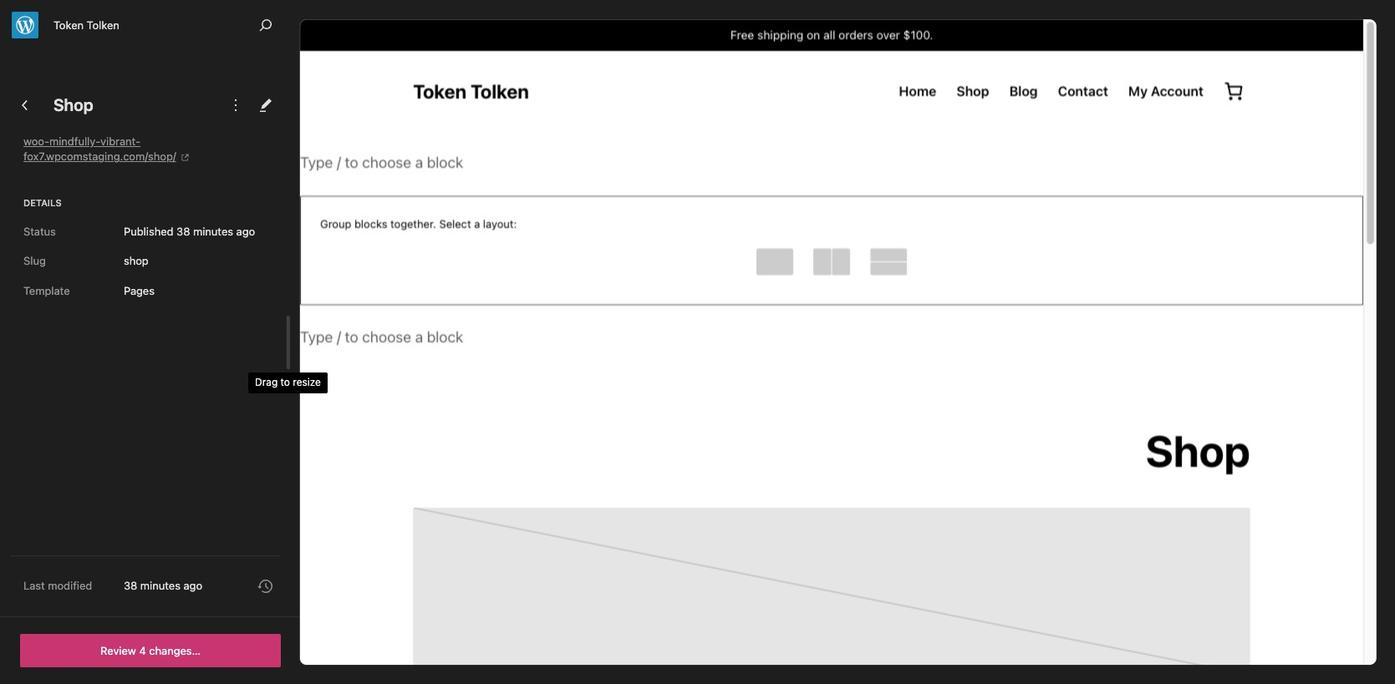 Task type: vqa. For each thing, say whether or not it's contained in the screenshot.
mindfully-
yes



Task type: locate. For each thing, give the bounding box(es) containing it.
changes…
[[149, 644, 201, 658]]

actions image
[[226, 95, 246, 115]]

edit image
[[256, 95, 276, 115]]

mindfully-
[[49, 135, 100, 148]]

published
[[124, 224, 176, 238]]

drag to resize tooltip
[[248, 373, 328, 394]]

status
[[23, 224, 56, 238]]

drag to resize
[[255, 376, 321, 389]]

modified
[[48, 579, 92, 593]]

ago
[[183, 579, 202, 593]]

last modified
[[23, 579, 92, 593]]

vibrant-
[[100, 135, 141, 148]]

pages
[[124, 284, 155, 297]]

shop
[[53, 95, 93, 115]]

shop
[[124, 254, 149, 268]]

last
[[23, 579, 45, 593]]



Task type: describe. For each thing, give the bounding box(es) containing it.
minutes
[[140, 579, 180, 593]]

slug
[[23, 254, 46, 268]]

template
[[23, 284, 70, 297]]

woo-mindfully-vibrant- fox7.wpcomstaging.com/shop/
[[23, 135, 176, 163]]

tolken
[[87, 18, 119, 32]]

38 minutes ago
[[124, 579, 202, 593]]

woo-
[[23, 135, 49, 148]]

site icon image
[[12, 11, 38, 38]]

review 4 changes… button
[[20, 634, 281, 668]]

review
[[100, 644, 136, 658]]

fox7.wpcomstaging.com/shop/
[[23, 150, 176, 163]]

token tolken
[[53, 18, 119, 32]]

review 4 changes…
[[100, 644, 201, 658]]

drag
[[255, 376, 278, 389]]

token
[[53, 18, 84, 32]]

resize
[[293, 376, 321, 389]]

4
[[139, 644, 146, 658]]

38
[[124, 579, 137, 593]]

back image
[[15, 95, 35, 115]]

details
[[23, 198, 62, 208]]

to
[[281, 376, 290, 389]]

woo-mindfully-vibrant- fox7.wpcomstaging.com/shop/ link
[[23, 134, 281, 164]]

open command palette image
[[256, 15, 276, 35]]



